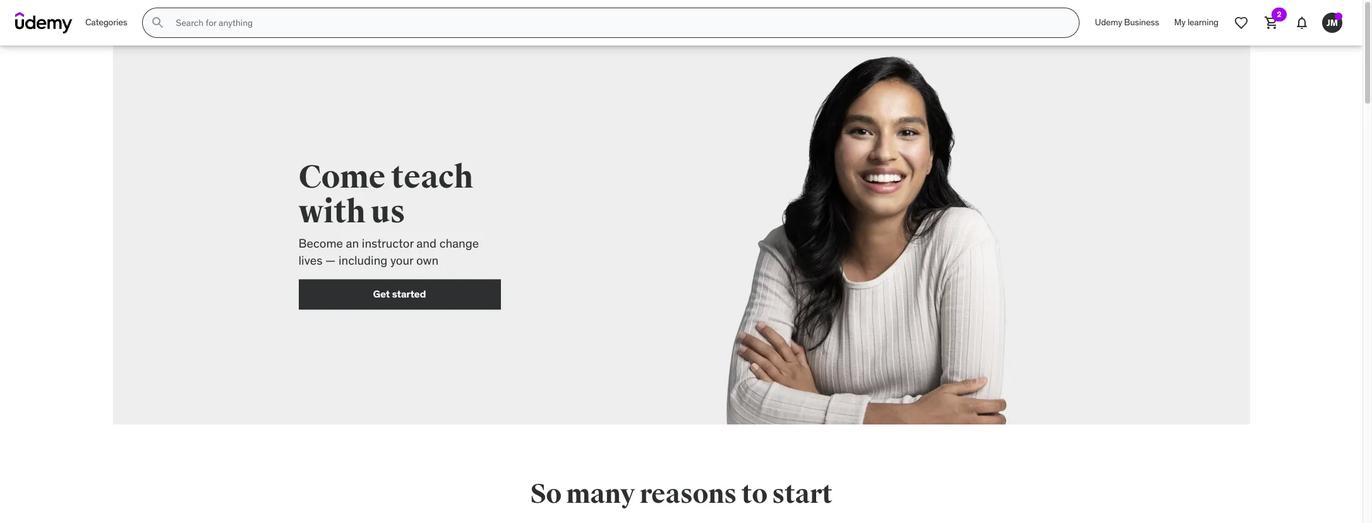 Task type: describe. For each thing, give the bounding box(es) containing it.
so
[[530, 478, 562, 511]]

instructor
[[362, 236, 414, 251]]

become
[[299, 236, 343, 251]]

2 link
[[1257, 8, 1287, 38]]

—
[[325, 253, 336, 268]]

you have alerts image
[[1335, 13, 1343, 20]]

lives
[[299, 253, 323, 268]]

my learning link
[[1167, 8, 1227, 38]]

udemy business link
[[1088, 8, 1167, 38]]

come
[[299, 158, 385, 197]]

jm
[[1327, 17, 1339, 28]]

and
[[417, 236, 437, 251]]

business
[[1125, 17, 1160, 28]]

get started
[[373, 288, 426, 300]]

reasons
[[640, 478, 737, 511]]

2
[[1278, 9, 1282, 19]]

wishlist image
[[1234, 15, 1249, 30]]

own
[[416, 253, 439, 268]]

categories button
[[78, 8, 135, 38]]

including
[[339, 253, 388, 268]]

get started link
[[299, 279, 501, 310]]

my
[[1175, 17, 1186, 28]]



Task type: vqa. For each thing, say whether or not it's contained in the screenshot.
the Twitter Profile TEXT FIELD
no



Task type: locate. For each thing, give the bounding box(es) containing it.
change
[[440, 236, 479, 251]]

started
[[392, 288, 426, 300]]

udemy
[[1095, 17, 1123, 28]]

jm link
[[1318, 8, 1348, 38]]

so many reasons to start
[[530, 478, 833, 511]]

start
[[772, 478, 833, 511]]

us
[[371, 193, 405, 232]]

udemy image
[[15, 12, 73, 33]]

notifications image
[[1295, 15, 1310, 30]]

teach
[[391, 158, 473, 197]]

come teach with us become an instructor and change lives — including your own
[[299, 158, 479, 268]]

your
[[391, 253, 414, 268]]

my learning
[[1175, 17, 1219, 28]]

Search for anything text field
[[173, 12, 1064, 33]]

submit search image
[[151, 15, 166, 30]]

many
[[566, 478, 635, 511]]

with
[[299, 193, 366, 232]]

get
[[373, 288, 390, 300]]

learning
[[1188, 17, 1219, 28]]

an
[[346, 236, 359, 251]]

categories
[[85, 17, 127, 28]]

to
[[742, 478, 768, 511]]

shopping cart with 2 items image
[[1265, 15, 1280, 30]]

udemy business
[[1095, 17, 1160, 28]]



